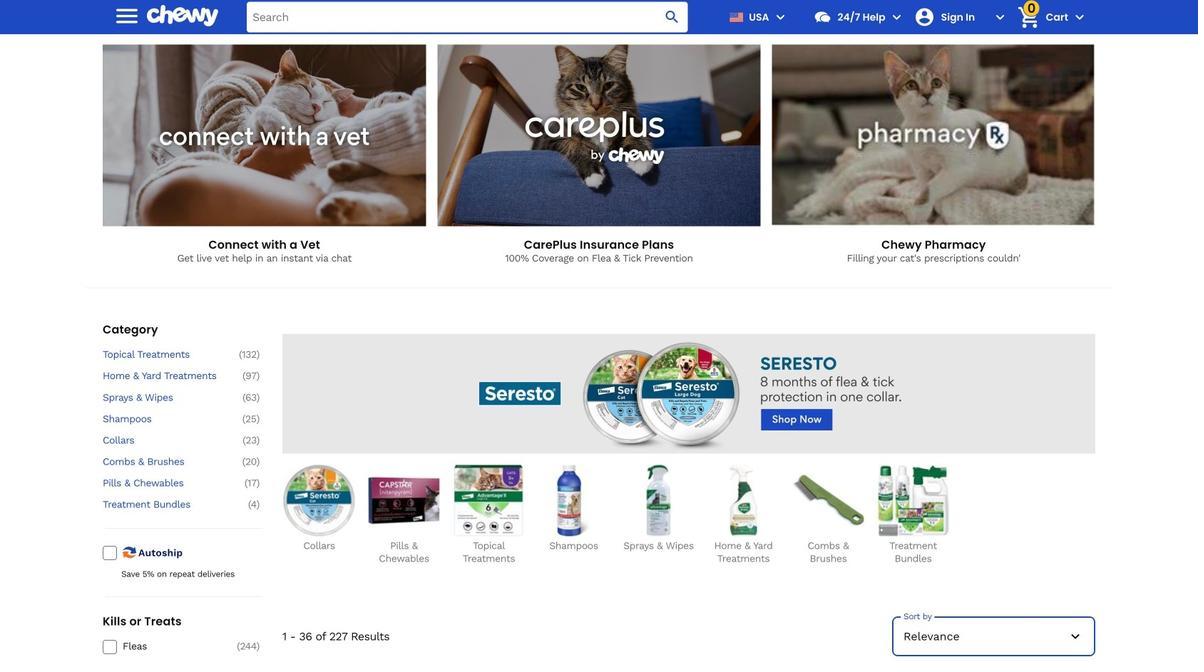 Task type: locate. For each thing, give the bounding box(es) containing it.
sprays & wipes image
[[623, 465, 694, 537]]

account menu image
[[992, 9, 1009, 26]]

Search text field
[[247, 2, 688, 32]]

pills & chewables image
[[368, 465, 440, 537]]

items image
[[1016, 5, 1041, 30]]

topical treatments image
[[453, 465, 524, 537]]

shop menu image
[[113, 2, 141, 30]]

submit search image
[[664, 9, 681, 26]]

treatment bundles image
[[877, 465, 949, 537]]

list
[[282, 465, 1095, 566]]

chewy home image
[[147, 0, 218, 32]]

home & yard treatments image
[[708, 465, 779, 537]]

change region menu image
[[772, 9, 789, 26]]



Task type: vqa. For each thing, say whether or not it's contained in the screenshot.
Treatment Bundles image
yes



Task type: describe. For each thing, give the bounding box(es) containing it.
collars image
[[283, 465, 355, 537]]

cart menu image
[[1071, 9, 1088, 26]]

shampoos image
[[538, 465, 609, 537]]

Product search field
[[247, 2, 688, 32]]

combs & brushes image
[[793, 465, 864, 537]]

chewy support image
[[813, 8, 832, 26]]

seresto. 8 months of flea & tick protection in one collar. shop now. image
[[282, 334, 1095, 454]]

help menu image
[[888, 9, 905, 26]]



